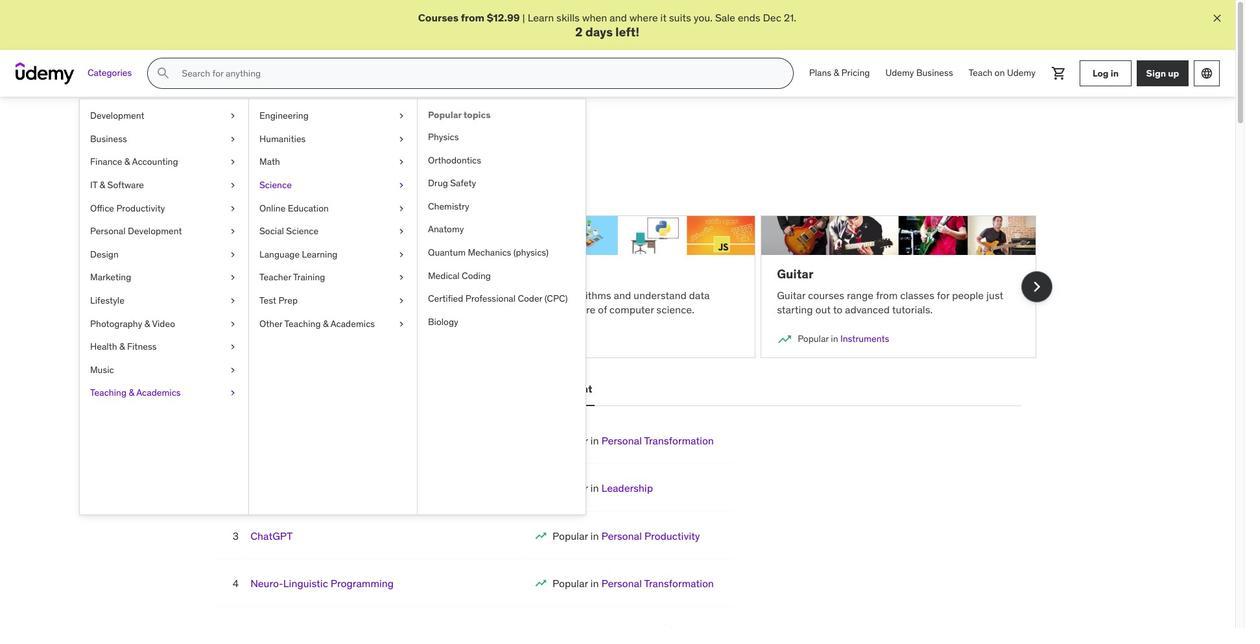 Task type: vqa. For each thing, say whether or not it's contained in the screenshot.
Biology
yes



Task type: describe. For each thing, give the bounding box(es) containing it.
biology link
[[418, 311, 586, 334]]

popular in personal transformation for first personal transformation 'link' from the top of the page
[[553, 434, 714, 447]]

& for video
[[145, 318, 150, 329]]

0 horizontal spatial business
[[90, 133, 127, 145]]

2 personal transformation link from the top
[[602, 577, 714, 590]]

engineering
[[260, 110, 309, 121]]

xsmall image for music
[[228, 364, 238, 377]]

drug safety link
[[418, 172, 586, 195]]

core
[[575, 303, 596, 316]]

finance & accounting
[[90, 156, 178, 168]]

3 cell from the top
[[553, 529, 700, 542]]

development for personal development link
[[128, 225, 182, 237]]

instruments link
[[841, 333, 890, 345]]

learn for learn something completely new or improve your existing skills
[[199, 165, 225, 178]]

popular inside science element
[[428, 109, 462, 121]]

fitness
[[127, 341, 157, 352]]

on
[[995, 67, 1005, 79]]

transformation for first personal transformation 'link' from the bottom of the page
[[644, 577, 714, 590]]

chatgpt
[[251, 529, 293, 542]]

use statistical probability to teach computers how to learn from data.
[[215, 289, 458, 316]]

office productivity
[[90, 202, 165, 214]]

xsmall image for math
[[396, 156, 407, 169]]

sign
[[1147, 67, 1167, 79]]

udemy image
[[16, 62, 75, 84]]

|
[[523, 11, 525, 24]]

math link
[[249, 151, 417, 174]]

humanities link
[[249, 128, 417, 151]]

academics inside "link"
[[331, 318, 375, 329]]

in for leadership link
[[591, 482, 599, 495]]

photography & video
[[90, 318, 175, 329]]

from inside guitar courses range from classes for people just starting out to advanced tutorials.
[[876, 289, 898, 302]]

xsmall image for test prep
[[396, 295, 407, 307]]

teaching & academics link
[[80, 382, 248, 405]]

health & fitness link
[[80, 336, 248, 359]]

& down use statistical probability to teach computers how to learn from data.
[[323, 318, 329, 329]]

drug safety
[[428, 177, 476, 189]]

test
[[260, 295, 276, 306]]

lifestyle link
[[80, 289, 248, 312]]

test prep link
[[249, 289, 417, 312]]

1 horizontal spatial productivity
[[645, 529, 700, 542]]

medical
[[428, 270, 460, 281]]

data
[[689, 289, 710, 302]]

teaching & academics
[[90, 387, 181, 399]]

to right "how"
[[448, 289, 458, 302]]

xsmall image for health & fitness
[[228, 341, 238, 353]]

in down other
[[269, 333, 276, 345]]

machine learning
[[215, 266, 319, 282]]

submit search image
[[156, 66, 172, 81]]

suits
[[669, 11, 692, 24]]

topics inside science element
[[464, 109, 491, 121]]

new
[[333, 165, 352, 178]]

teaching inside "link"
[[284, 318, 321, 329]]

neuro-
[[251, 577, 283, 590]]

learn for learn to build algorithms and understand data structures at the core of computer science.
[[496, 289, 523, 302]]

21.
[[784, 11, 797, 24]]

design
[[90, 248, 119, 260]]

where
[[630, 11, 658, 24]]

test prep
[[260, 295, 298, 306]]

physics link
[[418, 126, 586, 149]]

computer
[[610, 303, 654, 316]]

1 udemy from the left
[[886, 67, 915, 79]]

completely
[[279, 165, 330, 178]]

health & fitness
[[90, 341, 157, 352]]

coding
[[462, 270, 491, 281]]

0 vertical spatial development
[[90, 110, 144, 121]]

personal development for personal development 'button'
[[481, 382, 593, 395]]

science.
[[657, 303, 695, 316]]

log in link
[[1080, 60, 1132, 86]]

photography & video link
[[80, 312, 248, 336]]

categories
[[88, 67, 132, 79]]

build
[[537, 289, 560, 302]]

teach
[[346, 289, 372, 302]]

courses
[[418, 11, 459, 24]]

coder
[[518, 293, 543, 304]]

learn
[[215, 303, 238, 316]]

orthodontics
[[428, 154, 481, 166]]

bestselling button
[[214, 374, 275, 405]]

xsmall image for finance & accounting
[[228, 156, 238, 169]]

development link
[[80, 105, 248, 128]]

xsmall image for lifestyle
[[228, 295, 238, 307]]

xsmall image for online education
[[396, 202, 407, 215]]

to left teach
[[334, 289, 344, 302]]

popular in image for popular in instruments
[[777, 332, 793, 347]]

teacher training
[[260, 271, 325, 283]]

accounting
[[132, 156, 178, 168]]

learn something completely new or improve your existing skills
[[199, 165, 490, 178]]

udemy business
[[886, 67, 954, 79]]

$12.99
[[487, 11, 520, 24]]

it & software
[[90, 179, 144, 191]]

udemy inside 'link'
[[1008, 67, 1036, 79]]

linguistic
[[283, 577, 328, 590]]

language learning
[[260, 248, 338, 260]]

0 vertical spatial business
[[917, 67, 954, 79]]

xsmall image for business
[[228, 133, 238, 146]]

to inside learn to build algorithms and understand data structures at the core of computer science.
[[525, 289, 534, 302]]

personal development for personal development link
[[90, 225, 182, 237]]

leadership
[[602, 482, 653, 495]]

xsmall image for teaching & academics
[[228, 387, 238, 400]]

xsmall image for marketing
[[228, 271, 238, 284]]

& for software
[[100, 179, 105, 191]]

xsmall image for humanities
[[396, 133, 407, 146]]

bestselling
[[217, 382, 273, 395]]

courses from $12.99 | learn skills when and where it suits you. sale ends dec 21. 2 days left!
[[418, 11, 797, 40]]

carousel element
[[199, 200, 1053, 374]]

video
[[152, 318, 175, 329]]

days
[[586, 24, 613, 40]]

people
[[953, 289, 984, 302]]

medical coding link
[[418, 264, 586, 288]]

sign up link
[[1137, 60, 1189, 86]]

1 personal transformation link from the top
[[602, 434, 714, 447]]

in for instruments link
[[831, 333, 839, 345]]

chemistry
[[428, 200, 470, 212]]

physics
[[428, 131, 459, 143]]

or
[[354, 165, 364, 178]]

certified professional coder (cpc) link
[[418, 288, 586, 311]]

certified professional coder (cpc)
[[428, 293, 568, 304]]

choose a language image
[[1201, 67, 1214, 80]]

drug
[[428, 177, 448, 189]]

training
[[293, 271, 325, 283]]

learn to build algorithms and understand data structures at the core of computer science. link
[[480, 215, 756, 358]]

other teaching & academics
[[260, 318, 375, 329]]

plans & pricing
[[810, 67, 870, 79]]

courses
[[808, 289, 845, 302]]

0 vertical spatial science
[[260, 179, 292, 191]]

learn to build algorithms and understand data structures at the core of computer science.
[[496, 289, 710, 316]]

social science
[[260, 225, 319, 237]]

it
[[661, 11, 667, 24]]

teach on udemy
[[969, 67, 1036, 79]]

learn inside courses from $12.99 | learn skills when and where it suits you. sale ends dec 21. 2 days left!
[[528, 11, 554, 24]]

teach
[[969, 67, 993, 79]]



Task type: locate. For each thing, give the bounding box(es) containing it.
0 horizontal spatial skills
[[467, 165, 490, 178]]

in left leadership
[[591, 482, 599, 495]]

xsmall image for science
[[396, 179, 407, 192]]

plans
[[810, 67, 832, 79]]

xsmall image for office productivity
[[228, 202, 238, 215]]

0 vertical spatial skills
[[557, 11, 580, 24]]

learn right |
[[528, 11, 554, 24]]

1 vertical spatial productivity
[[645, 529, 700, 542]]

1 vertical spatial teaching
[[90, 387, 127, 399]]

4
[[233, 577, 239, 590]]

xsmall image
[[228, 156, 238, 169], [396, 179, 407, 192], [228, 225, 238, 238], [396, 225, 407, 238], [228, 248, 238, 261], [396, 248, 407, 261], [396, 271, 407, 284], [228, 387, 238, 400]]

personal transformation link down personal productivity link at the bottom
[[602, 577, 714, 590]]

1 vertical spatial learn
[[199, 165, 225, 178]]

biology
[[428, 316, 459, 327]]

quantum mechanics (physics) link
[[418, 241, 586, 264]]

teaching
[[284, 318, 321, 329], [90, 387, 127, 399]]

0 vertical spatial topics
[[464, 109, 491, 121]]

understand
[[634, 289, 687, 302]]

quantum mechanics (physics)
[[428, 247, 549, 258]]

popular in personal transformation
[[553, 434, 714, 447], [553, 577, 714, 590]]

music
[[90, 364, 114, 375]]

1 horizontal spatial learn
[[496, 289, 523, 302]]

1 vertical spatial guitar
[[777, 289, 806, 302]]

transformation for first personal transformation 'link' from the top of the page
[[644, 434, 714, 447]]

in down popular in personal productivity
[[591, 577, 599, 590]]

popular in image
[[215, 332, 231, 347], [535, 529, 548, 542]]

science up online
[[260, 179, 292, 191]]

5 cell from the top
[[553, 624, 714, 628]]

0 vertical spatial transformation
[[644, 434, 714, 447]]

xsmall image inside "office productivity" 'link'
[[228, 202, 238, 215]]

0 vertical spatial popular in personal transformation
[[553, 434, 714, 447]]

teaching down prep
[[284, 318, 321, 329]]

skills inside courses from $12.99 | learn skills when and where it suits you. sale ends dec 21. 2 days left!
[[557, 11, 580, 24]]

online
[[260, 202, 286, 214]]

1 horizontal spatial udemy
[[1008, 67, 1036, 79]]

popular in image for popular in personal transformation
[[535, 577, 548, 590]]

log
[[1093, 67, 1109, 79]]

xsmall image inside finance & accounting link
[[228, 156, 238, 169]]

1 vertical spatial science
[[286, 225, 319, 237]]

math
[[260, 156, 280, 168]]

academics down music link
[[136, 387, 181, 399]]

prep
[[279, 295, 298, 306]]

xsmall image inside math link
[[396, 156, 407, 169]]

from inside use statistical probability to teach computers how to learn from data.
[[241, 303, 263, 316]]

popular in
[[236, 333, 276, 345]]

xsmall image
[[228, 110, 238, 122], [396, 110, 407, 122], [228, 133, 238, 146], [396, 133, 407, 146], [396, 156, 407, 169], [228, 179, 238, 192], [228, 202, 238, 215], [396, 202, 407, 215], [228, 271, 238, 284], [228, 295, 238, 307], [396, 295, 407, 307], [228, 318, 238, 330], [396, 318, 407, 330], [228, 341, 238, 353], [228, 364, 238, 377]]

xsmall image for photography & video
[[228, 318, 238, 330]]

2 horizontal spatial learn
[[528, 11, 554, 24]]

0 vertical spatial and
[[610, 11, 627, 24]]

0 horizontal spatial academics
[[136, 387, 181, 399]]

Search for anything text field
[[179, 62, 778, 84]]

1 horizontal spatial teaching
[[284, 318, 321, 329]]

xsmall image inside teacher training link
[[396, 271, 407, 284]]

to inside guitar courses range from classes for people just starting out to advanced tutorials.
[[833, 303, 843, 316]]

xsmall image for design
[[228, 248, 238, 261]]

advanced
[[845, 303, 890, 316]]

development
[[90, 110, 144, 121], [128, 225, 182, 237], [526, 382, 593, 395]]

2 vertical spatial from
[[241, 303, 263, 316]]

business
[[917, 67, 954, 79], [90, 133, 127, 145]]

1 horizontal spatial skills
[[557, 11, 580, 24]]

science element
[[417, 99, 586, 515]]

teaching down music
[[90, 387, 127, 399]]

xsmall image inside 'teaching & academics' link
[[228, 387, 238, 400]]

1 vertical spatial popular in image
[[535, 577, 548, 590]]

1 horizontal spatial topics
[[464, 109, 491, 121]]

productivity inside 'link'
[[116, 202, 165, 214]]

1 vertical spatial academics
[[136, 387, 181, 399]]

personal transformation link
[[602, 434, 714, 447], [602, 577, 714, 590]]

close image
[[1211, 12, 1224, 25]]

xsmall image inside the science link
[[396, 179, 407, 192]]

to up structures
[[525, 289, 534, 302]]

1 horizontal spatial academics
[[331, 318, 375, 329]]

topics up the improve
[[368, 128, 415, 148]]

1 popular in personal transformation from the top
[[553, 434, 714, 447]]

for
[[937, 289, 950, 302]]

popular in instruments
[[798, 333, 890, 345]]

& down music link
[[129, 387, 134, 399]]

learning up training
[[302, 248, 338, 260]]

0 vertical spatial guitar
[[777, 266, 814, 282]]

& right it
[[100, 179, 105, 191]]

0 horizontal spatial teaching
[[90, 387, 127, 399]]

online education link
[[249, 197, 417, 220]]

1 vertical spatial learning
[[268, 266, 319, 282]]

in down popular in leadership
[[591, 529, 599, 542]]

2 vertical spatial development
[[526, 382, 593, 395]]

xsmall image inside test prep link
[[396, 295, 407, 307]]

0 vertical spatial from
[[461, 11, 485, 24]]

1 horizontal spatial popular in image
[[535, 529, 548, 542]]

in right log
[[1111, 67, 1119, 79]]

xsmall image for language learning
[[396, 248, 407, 261]]

xsmall image inside other teaching & academics "link"
[[396, 318, 407, 330]]

2 udemy from the left
[[1008, 67, 1036, 79]]

1 vertical spatial personal development
[[481, 382, 593, 395]]

existing
[[428, 165, 465, 178]]

in for first personal transformation 'link' from the top of the page
[[591, 434, 599, 447]]

1 vertical spatial business
[[90, 133, 127, 145]]

xsmall image inside lifestyle link
[[228, 295, 238, 307]]

learn left "something"
[[199, 165, 225, 178]]

guitar for guitar
[[777, 266, 814, 282]]

0 vertical spatial academics
[[331, 318, 375, 329]]

from left $12.99 on the top left of the page
[[461, 11, 485, 24]]

4 cell from the top
[[553, 577, 714, 590]]

finance & accounting link
[[80, 151, 248, 174]]

(physics)
[[514, 247, 549, 258]]

personal for 2nd cell from the bottom of the page
[[602, 577, 642, 590]]

it & software link
[[80, 174, 248, 197]]

0 vertical spatial teaching
[[284, 318, 321, 329]]

1 vertical spatial popular in image
[[535, 529, 548, 542]]

1 vertical spatial transformation
[[644, 577, 714, 590]]

guitar for guitar courses range from classes for people just starting out to advanced tutorials.
[[777, 289, 806, 302]]

ends
[[738, 11, 761, 24]]

guitar courses range from classes for people just starting out to advanced tutorials.
[[777, 289, 1004, 316]]

0 horizontal spatial udemy
[[886, 67, 915, 79]]

xsmall image for engineering
[[396, 110, 407, 122]]

starting
[[777, 303, 813, 316]]

and inside courses from $12.99 | learn skills when and where it suits you. sale ends dec 21. 2 days left!
[[610, 11, 627, 24]]

learn
[[528, 11, 554, 24], [199, 165, 225, 178], [496, 289, 523, 302]]

1 vertical spatial topics
[[368, 128, 415, 148]]

chatgpt link
[[251, 529, 293, 542]]

dec
[[763, 11, 782, 24]]

use
[[215, 289, 233, 302]]

& right plans
[[834, 67, 840, 79]]

learning down language learning
[[268, 266, 319, 282]]

something
[[228, 165, 277, 178]]

and up left!
[[610, 11, 627, 24]]

development inside 'button'
[[526, 382, 593, 395]]

&
[[834, 67, 840, 79], [124, 156, 130, 168], [100, 179, 105, 191], [145, 318, 150, 329], [323, 318, 329, 329], [119, 341, 125, 352], [129, 387, 134, 399]]

topics up physics link
[[464, 109, 491, 121]]

0 vertical spatial personal transformation link
[[602, 434, 714, 447]]

0 vertical spatial productivity
[[116, 202, 165, 214]]

marketing
[[90, 271, 131, 283]]

xsmall image for it & software
[[228, 179, 238, 192]]

learning inside carousel 'element'
[[268, 266, 319, 282]]

& for fitness
[[119, 341, 125, 352]]

transformation
[[644, 434, 714, 447], [644, 577, 714, 590]]

2
[[576, 24, 583, 40]]

0 horizontal spatial topics
[[368, 128, 415, 148]]

log in
[[1093, 67, 1119, 79]]

xsmall image inside development link
[[228, 110, 238, 122]]

orthodontics link
[[418, 149, 586, 172]]

udemy right on
[[1008, 67, 1036, 79]]

xsmall image inside music link
[[228, 364, 238, 377]]

xsmall image for social science
[[396, 225, 407, 238]]

in for personal productivity link at the bottom
[[591, 529, 599, 542]]

0 vertical spatial popular in image
[[215, 332, 231, 347]]

marketing link
[[80, 266, 248, 289]]

0 horizontal spatial popular in image
[[215, 332, 231, 347]]

other teaching & academics link
[[249, 312, 417, 336]]

next image
[[1027, 276, 1047, 297]]

social science link
[[249, 220, 417, 243]]

engineering link
[[249, 105, 417, 128]]

to right out
[[833, 303, 843, 316]]

& right finance
[[124, 156, 130, 168]]

popular in image inside carousel 'element'
[[215, 332, 231, 347]]

& right "health"
[[119, 341, 125, 352]]

chemistry link
[[418, 195, 586, 218]]

1 vertical spatial and
[[265, 128, 294, 148]]

1 horizontal spatial personal development
[[481, 382, 593, 395]]

2 guitar from the top
[[777, 289, 806, 302]]

medical coding
[[428, 270, 491, 281]]

& for pricing
[[834, 67, 840, 79]]

1 cell from the top
[[553, 434, 714, 447]]

xsmall image inside personal development link
[[228, 225, 238, 238]]

learn inside learn to build algorithms and understand data structures at the core of computer science.
[[496, 289, 523, 302]]

personal transformation link up leadership link
[[602, 434, 714, 447]]

3
[[233, 529, 239, 542]]

xsmall image inside online education link
[[396, 202, 407, 215]]

xsmall image inside marketing link
[[228, 271, 238, 284]]

xsmall image inside social science link
[[396, 225, 407, 238]]

xsmall image inside 'health & fitness' link
[[228, 341, 238, 353]]

development for personal development 'button'
[[526, 382, 593, 395]]

and inside learn to build algorithms and understand data structures at the core of computer science.
[[614, 289, 631, 302]]

language learning link
[[249, 243, 417, 266]]

learning for machine learning
[[268, 266, 319, 282]]

xsmall image inside humanities link
[[396, 133, 407, 146]]

left!
[[616, 24, 640, 40]]

xsmall image inside engineering link
[[396, 110, 407, 122]]

science up language learning
[[286, 225, 319, 237]]

2 horizontal spatial from
[[876, 289, 898, 302]]

popular in personal transformation up leadership
[[553, 434, 714, 447]]

personal development inside 'button'
[[481, 382, 593, 395]]

education
[[288, 202, 329, 214]]

shopping cart with 0 items image
[[1052, 66, 1067, 81]]

popular in personal transformation for first personal transformation 'link' from the bottom of the page
[[553, 577, 714, 590]]

language
[[260, 248, 300, 260]]

out
[[816, 303, 831, 316]]

sale
[[715, 11, 736, 24]]

business up finance
[[90, 133, 127, 145]]

personal development link
[[80, 220, 248, 243]]

1 transformation from the top
[[644, 434, 714, 447]]

topics
[[464, 109, 491, 121], [368, 128, 415, 148]]

personal for third cell from the top
[[602, 529, 642, 542]]

sign up
[[1147, 67, 1180, 79]]

0 horizontal spatial popular in image
[[535, 577, 548, 590]]

cell
[[553, 434, 714, 447], [553, 482, 653, 495], [553, 529, 700, 542], [553, 577, 714, 590], [553, 624, 714, 628]]

teacher training link
[[249, 266, 417, 289]]

social
[[260, 225, 284, 237]]

0 vertical spatial popular in image
[[777, 332, 793, 347]]

guitar inside guitar courses range from classes for people just starting out to advanced tutorials.
[[777, 289, 806, 302]]

humanities
[[260, 133, 306, 145]]

popular in image
[[777, 332, 793, 347], [535, 577, 548, 590]]

0 vertical spatial learn
[[528, 11, 554, 24]]

personal for 5th cell from the bottom of the page
[[602, 434, 642, 447]]

just
[[987, 289, 1004, 302]]

categories button
[[80, 58, 140, 89]]

in up popular in leadership
[[591, 434, 599, 447]]

in left instruments link
[[831, 333, 839, 345]]

from
[[461, 11, 485, 24], [876, 289, 898, 302], [241, 303, 263, 316]]

and up computer
[[614, 289, 631, 302]]

2 cell from the top
[[553, 482, 653, 495]]

personal inside 'button'
[[481, 382, 524, 395]]

lifestyle
[[90, 295, 125, 306]]

other
[[260, 318, 283, 329]]

popular in leadership
[[553, 482, 653, 495]]

1 vertical spatial from
[[876, 289, 898, 302]]

& for accounting
[[124, 156, 130, 168]]

0 vertical spatial learning
[[302, 248, 338, 260]]

xsmall image inside 'design' link
[[228, 248, 238, 261]]

of
[[598, 303, 607, 316]]

1 guitar from the top
[[777, 266, 814, 282]]

certified
[[428, 293, 463, 304]]

xsmall image inside business link
[[228, 133, 238, 146]]

at
[[546, 303, 555, 316]]

from up advanced
[[876, 289, 898, 302]]

1 horizontal spatial from
[[461, 11, 485, 24]]

& for academics
[[129, 387, 134, 399]]

0 horizontal spatial productivity
[[116, 202, 165, 214]]

xsmall image inside "it & software" link
[[228, 179, 238, 192]]

1 vertical spatial skills
[[467, 165, 490, 178]]

and down engineering in the top left of the page
[[265, 128, 294, 148]]

xsmall image inside language learning link
[[396, 248, 407, 261]]

xsmall image inside photography & video "link"
[[228, 318, 238, 330]]

learn up structures
[[496, 289, 523, 302]]

xsmall image for personal development
[[228, 225, 238, 238]]

& left video at bottom left
[[145, 318, 150, 329]]

2 vertical spatial learn
[[496, 289, 523, 302]]

0 vertical spatial personal development
[[90, 225, 182, 237]]

popular in personal transformation down popular in personal productivity
[[553, 577, 714, 590]]

2 vertical spatial and
[[614, 289, 631, 302]]

business left teach
[[917, 67, 954, 79]]

udemy
[[886, 67, 915, 79], [1008, 67, 1036, 79]]

trending
[[297, 128, 365, 148]]

udemy business link
[[878, 58, 961, 89]]

xsmall image for other teaching & academics
[[396, 318, 407, 330]]

design link
[[80, 243, 248, 266]]

0 horizontal spatial from
[[241, 303, 263, 316]]

2 popular in personal transformation from the top
[[553, 577, 714, 590]]

0 horizontal spatial personal development
[[90, 225, 182, 237]]

1 vertical spatial personal transformation link
[[602, 577, 714, 590]]

1 vertical spatial popular in personal transformation
[[553, 577, 714, 590]]

from inside courses from $12.99 | learn skills when and where it suits you. sale ends dec 21. 2 days left!
[[461, 11, 485, 24]]

xsmall image for development
[[228, 110, 238, 122]]

1 horizontal spatial business
[[917, 67, 954, 79]]

popular in personal productivity
[[553, 529, 700, 542]]

from down statistical
[[241, 303, 263, 316]]

learning for language learning
[[302, 248, 338, 260]]

academics down use statistical probability to teach computers how to learn from data.
[[331, 318, 375, 329]]

popular
[[428, 109, 462, 121], [199, 128, 262, 148], [236, 333, 267, 345], [798, 333, 829, 345], [553, 434, 588, 447], [553, 482, 588, 495], [553, 529, 588, 542], [553, 577, 588, 590]]

1 horizontal spatial popular in image
[[777, 332, 793, 347]]

udemy right pricing
[[886, 67, 915, 79]]

1 vertical spatial development
[[128, 225, 182, 237]]

in for first personal transformation 'link' from the bottom of the page
[[591, 577, 599, 590]]

2 transformation from the top
[[644, 577, 714, 590]]

xsmall image for teacher training
[[396, 271, 407, 284]]

0 horizontal spatial learn
[[199, 165, 225, 178]]



